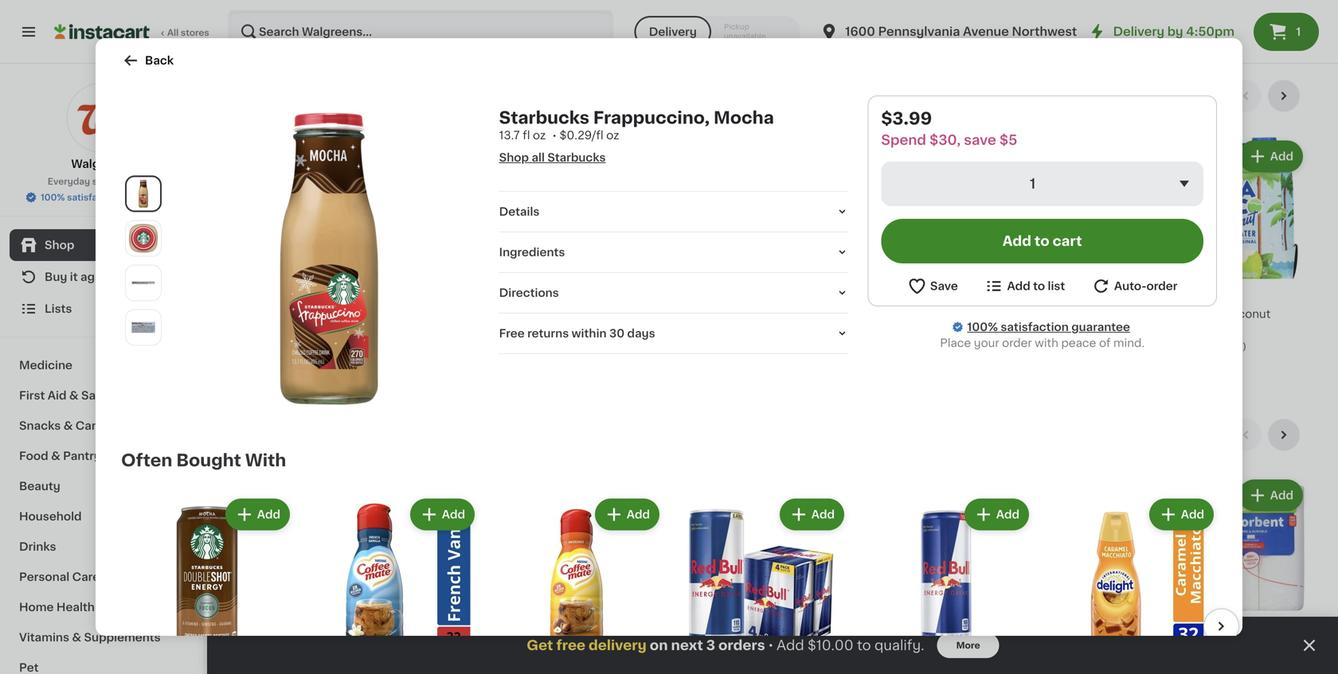 Task type: locate. For each thing, give the bounding box(es) containing it.
+ for monster energy rehab monster tea + lemonade 15.5 fl oz
[[1083, 325, 1090, 336]]

0 horizontal spatial see eligible items button
[[239, 370, 381, 397]]

to for list
[[1034, 281, 1046, 292]]

within
[[572, 328, 607, 339]]

buy it again
[[45, 272, 112, 283]]

spend $45, save $7 down $ 9 29 on the bottom left of the page
[[553, 650, 640, 659]]

$45, for 9
[[584, 650, 604, 659]]

5
[[248, 627, 259, 644], [1174, 627, 1185, 644]]

add button
[[314, 142, 376, 171], [469, 142, 530, 171], [932, 142, 993, 171], [1086, 142, 1148, 171], [1241, 142, 1302, 171], [623, 482, 685, 510], [777, 482, 839, 510], [932, 482, 993, 510], [1241, 482, 1302, 510], [227, 501, 288, 530], [412, 501, 473, 530], [597, 501, 658, 530], [782, 501, 843, 530], [966, 501, 1028, 530], [1151, 501, 1213, 530]]

99 up sleepright
[[427, 628, 439, 636]]

0 vertical spatial 3
[[1020, 288, 1031, 304]]

get free delivery on next 3 orders • add $10.00 to qualify.
[[527, 640, 925, 653]]

0 horizontal spatial see eligible items
[[259, 378, 361, 389]]

29 inside $ 9 29
[[570, 628, 582, 636]]

0 vertical spatial 8
[[557, 288, 568, 304]]

spend
[[882, 133, 927, 147], [244, 311, 273, 319], [707, 650, 736, 659], [553, 650, 582, 659]]

oz down within
[[597, 340, 608, 349]]

satisfaction up place your order with peace of mind.
[[1001, 322, 1069, 333]]

bought
[[176, 453, 241, 469]]

0 horizontal spatial items
[[328, 378, 361, 389]]

1 vertical spatial 24
[[402, 627, 425, 644]]

to left cart at the right top of the page
[[1035, 235, 1050, 248]]

3 energy from the left
[[1060, 309, 1100, 320]]

oz inside starbucks frappuccino, mocha 13.7 fl oz
[[266, 356, 277, 365]]

on
[[650, 640, 668, 653]]

see down starbucks frappuccino, mocha 13.7 fl oz
[[259, 378, 281, 389]]

0 vertical spatial 13.7
[[499, 130, 520, 141]]

often bought with
[[121, 453, 286, 469]]

(600+)
[[1168, 91, 1206, 102]]

0 horizontal spatial order
[[1003, 338, 1033, 349]]

1 horizontal spatial all
[[1152, 91, 1165, 102]]

• up "shop all starbucks"
[[553, 130, 557, 141]]

enlarge coffee, tea & cocoa starbucks frappuccino, mocha ingredients (opens in a new tab) image
[[129, 269, 158, 297]]

&
[[69, 390, 79, 402], [64, 421, 73, 432], [51, 451, 60, 462], [72, 633, 81, 644]]

17 up angel
[[866, 627, 883, 644]]

mocha inside starbucks frappuccino, mocha 13.7 fl oz • $0.29/fl oz
[[714, 110, 774, 126]]

tea for monster energy rehab monster tea + lemonade
[[443, 325, 463, 336]]

service type group
[[635, 16, 801, 48]]

instacart logo image
[[54, 22, 150, 41]]

1 lemonade from the left
[[475, 325, 535, 336]]

$5 inside the $3.99 spend $30, save $5
[[1000, 133, 1018, 147]]

spend $45, save $7 for 9
[[553, 650, 640, 659]]

& for snacks
[[64, 421, 73, 432]]

rehab down auto-
[[1103, 309, 1139, 320]]

mocha for starbucks frappuccino, mocha 13.7 fl oz
[[239, 341, 277, 352]]

stores
[[181, 28, 209, 37]]

+
[[465, 325, 472, 336], [1083, 325, 1090, 336]]

food
[[19, 451, 48, 462]]

1 vertical spatial eligible
[[284, 378, 326, 389]]

fl down spend $30, save $5
[[258, 356, 264, 365]]

1 $7 from the left
[[784, 650, 795, 659]]

0 vertical spatial $5
[[1000, 133, 1018, 147]]

0 horizontal spatial $45,
[[584, 650, 604, 659]]

angel soft toilet paper, 16 mega rolls
[[857, 648, 986, 675]]

0 horizontal spatial frappuccino,
[[298, 325, 371, 336]]

1 horizontal spatial order
[[1147, 281, 1178, 292]]

$ 8 99
[[705, 627, 737, 644]]

+ up peace
[[1083, 325, 1090, 336]]

canada
[[857, 309, 900, 320]]

1 horizontal spatial $45,
[[738, 650, 759, 659]]

snacks & candy
[[19, 421, 114, 432]]

+ inside monster energy rehab monster tea + lemonade 15.5 fl oz
[[1083, 325, 1090, 336]]

of
[[1100, 338, 1111, 349]]

oz down 100% satisfaction guarantee link
[[1039, 340, 1050, 349]]

0 horizontal spatial starbucks
[[239, 325, 295, 336]]

0 vertical spatial 9
[[866, 288, 877, 304]]

again
[[81, 272, 112, 283]]

1 horizontal spatial 3
[[1020, 288, 1031, 304]]

$30, down $3.99
[[930, 133, 961, 147]]

$ inside $ 5 00
[[242, 628, 248, 636]]

0 vertical spatial frappuccino,
[[594, 110, 710, 126]]

17
[[1020, 627, 1037, 644], [866, 627, 883, 644]]

0 vertical spatial items
[[791, 24, 824, 36]]

satisfaction inside "button"
[[67, 193, 121, 202]]

100% inside "button"
[[41, 193, 65, 202]]

16
[[857, 664, 869, 675]]

1 horizontal spatial shop
[[499, 152, 529, 163]]

$3.99 spend $30, save $5
[[882, 110, 1018, 147]]

99 inside $ 24 99
[[427, 628, 439, 636]]

0 horizontal spatial rehab
[[485, 309, 522, 320]]

$ 10 vita coco coconut water, pure (674)
[[1165, 288, 1271, 351]]

99 up qualify.
[[885, 628, 897, 636]]

& right food
[[51, 451, 60, 462]]

product group
[[239, 138, 381, 397], [393, 138, 535, 380], [702, 138, 844, 365], [857, 138, 998, 350], [1011, 138, 1153, 365], [1165, 138, 1307, 366], [239, 477, 381, 675], [393, 477, 535, 675], [548, 477, 689, 675], [702, 477, 844, 675], [857, 477, 998, 675], [1011, 477, 1153, 675], [1165, 477, 1307, 675], [121, 496, 293, 675], [306, 496, 478, 675], [491, 496, 663, 675], [676, 496, 848, 675], [861, 496, 1033, 675], [1046, 496, 1218, 675]]

$ 17 99
[[1014, 627, 1051, 644], [860, 627, 897, 644]]

0 horizontal spatial guarantee
[[123, 193, 169, 202]]

8 right next
[[711, 627, 723, 644]]

0 vertical spatial to
[[1035, 235, 1050, 248]]

0 horizontal spatial 100%
[[41, 193, 65, 202]]

2 99 from the left
[[724, 628, 737, 636]]

view all (600+) link
[[1121, 88, 1218, 104]]

99 right more button
[[1039, 628, 1051, 636]]

1 vertical spatial see eligible items
[[259, 378, 361, 389]]

2 tea from the left
[[1060, 325, 1080, 336]]

$7 left $10.00
[[784, 650, 795, 659]]

all right view
[[1152, 91, 1165, 102]]

0 vertical spatial see
[[722, 24, 744, 36]]

energy inside monster energy rehab monster tea + lemonade
[[443, 309, 483, 320]]

1 $45, from the left
[[738, 650, 759, 659]]

$ 5 00
[[242, 627, 273, 644]]

• inside starbucks frappuccino, mocha 13.7 fl oz • $0.29/fl oz
[[553, 130, 557, 141]]

1 horizontal spatial 29
[[1187, 628, 1199, 636]]

mega
[[871, 664, 903, 675]]

• right the orders
[[769, 640, 774, 652]]

item carousel region containing 5
[[239, 419, 1307, 675]]

+ down $9.99 element
[[465, 325, 472, 336]]

$3.19 element
[[702, 286, 844, 306]]

place your order with peace of mind.
[[941, 338, 1145, 349]]

0 vertical spatial all
[[1152, 91, 1165, 102]]

1 horizontal spatial $ 17 99
[[1014, 627, 1051, 644]]

1 vertical spatial frappuccino,
[[298, 325, 371, 336]]

spend down $ 8 99
[[707, 650, 736, 659]]

avenue
[[963, 26, 1010, 37]]

1 + from the left
[[465, 325, 472, 336]]

$5 up starbucks frappuccino, mocha 13.7 fl oz
[[321, 311, 332, 319]]

directions
[[499, 288, 559, 299]]

9 up canada
[[866, 288, 877, 304]]

1 5 from the left
[[248, 627, 259, 644]]

save
[[964, 133, 997, 147], [297, 311, 318, 319], [761, 650, 782, 659], [606, 650, 627, 659]]

$ inside $ 10 vita coco coconut water, pure (674)
[[1168, 288, 1174, 297]]

+ inside monster energy rehab monster tea + lemonade
[[465, 325, 472, 336]]

99 for spend $45, save $7
[[724, 628, 737, 636]]

1 energy from the left
[[443, 309, 483, 320]]

tea down $9.99 element
[[443, 325, 463, 336]]

to inside treatment tracker modal dialog
[[857, 640, 872, 653]]

1 17 from the left
[[1020, 627, 1037, 644]]

100% satisfaction guarantee inside "button"
[[41, 193, 169, 202]]

see eligible items
[[722, 24, 824, 36], [259, 378, 361, 389]]

lemonade inside monster energy rehab monster tea + lemonade 15.5 fl oz
[[1093, 325, 1152, 336]]

item carousel region containing add
[[99, 490, 1240, 675]]

shop up details
[[499, 152, 529, 163]]

back button
[[121, 51, 174, 70]]

& left candy
[[64, 421, 73, 432]]

$ 17 99 up angel
[[860, 627, 897, 644]]

& down health
[[72, 633, 81, 644]]

frappuccino, down spend $30, save $5
[[298, 325, 371, 336]]

tea for monster energy rehab monster tea + lemonade 15.5 fl oz
[[1060, 325, 1080, 336]]

3 right next
[[707, 640, 716, 653]]

1 horizontal spatial starbucks
[[499, 110, 590, 126]]

3 left 19
[[1020, 288, 1031, 304]]

3 inside treatment tracker modal dialog
[[707, 640, 716, 653]]

northwest
[[1012, 26, 1078, 37]]

0 horizontal spatial delivery
[[649, 26, 697, 37]]

lemonade up mind.
[[1093, 325, 1152, 336]]

0 horizontal spatial $ 17 99
[[860, 627, 897, 644]]

coffee, tea & cocoa starbucks frappuccino, mocha hero image
[[179, 108, 480, 410]]

0 vertical spatial see eligible items
[[722, 24, 824, 36]]

4 99 from the left
[[885, 628, 897, 636]]

1 horizontal spatial frappuccino,
[[594, 110, 710, 126]]

starbucks inside starbucks frappuccino, mocha 13.7 fl oz
[[239, 325, 295, 336]]

2 spend $45, save $7 from the left
[[553, 650, 640, 659]]

enlarge coffee, tea & cocoa starbucks frappuccino, mocha angle_top (opens in a new tab) image
[[129, 224, 158, 253]]

$ inside $ 24 99
[[397, 628, 402, 636]]

1600 pennsylvania avenue northwest
[[846, 26, 1078, 37]]

energy inside monster energy rehab monster tea + lemonade 15.5 fl oz
[[1060, 309, 1100, 320]]

monster energy rehab monster tea + lemonade button
[[393, 138, 535, 366]]

$ 8 aquafina purified drinking water 24 x 16.9 fl oz
[[548, 288, 644, 349]]

8 for 8
[[711, 627, 723, 644]]

& for vitamins
[[72, 633, 81, 644]]

5 for $ 5 29
[[1174, 627, 1185, 644]]

1 horizontal spatial energy
[[752, 309, 791, 320]]

15.5
[[1011, 340, 1029, 349]]

1 horizontal spatial $30,
[[930, 133, 961, 147]]

add inside add to list button
[[1008, 281, 1031, 292]]

tea inside monster energy rehab monster tea + lemonade 15.5 fl oz
[[1060, 325, 1080, 336]]

8 inside $ 8 aquafina purified drinking water 24 x 16.9 fl oz
[[557, 288, 568, 304]]

100% down everyday
[[41, 193, 65, 202]]

more button
[[938, 634, 1000, 659]]

99 up get free delivery on next 3 orders • add $10.00 to qualify.
[[724, 628, 737, 636]]

walgreens logo image
[[67, 83, 137, 153]]

$10.00
[[808, 640, 854, 653]]

0 horizontal spatial 24
[[402, 627, 425, 644]]

spend $45, save $7 inside product group
[[707, 650, 795, 659]]

1 inside 1 field
[[1030, 177, 1036, 191]]

rehab for monster energy rehab monster tea + lemonade 15.5 fl oz
[[1103, 309, 1139, 320]]

0 vertical spatial eligible
[[747, 24, 789, 36]]

delivery by 4:50pm link
[[1088, 22, 1235, 41]]

1 horizontal spatial lemonade
[[1093, 325, 1152, 336]]

0 horizontal spatial $7
[[629, 650, 640, 659]]

frappuccino, up "$0.29/fl"
[[594, 110, 710, 126]]

see
[[722, 24, 744, 36], [259, 378, 281, 389]]

1 vertical spatial 1
[[1030, 177, 1036, 191]]

starbucks down spend $30, save $5
[[239, 325, 295, 336]]

0 vertical spatial $30,
[[930, 133, 961, 147]]

99 inside $ 8 99
[[724, 628, 737, 636]]

1 horizontal spatial satisfaction
[[1001, 322, 1069, 333]]

tea up peace
[[1060, 325, 1080, 336]]

0 vertical spatial •
[[553, 130, 557, 141]]

sleepright dental guard, custom, ultra-thin
[[393, 648, 535, 675]]

$ 24 99
[[397, 627, 439, 644]]

0 vertical spatial order
[[1147, 281, 1178, 292]]

all inside view all (600+) link
[[1152, 91, 1165, 102]]

spend up starbucks frappuccino, mocha 13.7 fl oz
[[244, 311, 273, 319]]

$45, right next
[[738, 650, 759, 659]]

8
[[557, 288, 568, 304], [711, 627, 723, 644]]

2 5 from the left
[[1174, 627, 1185, 644]]

mocha inside starbucks frappuccino, mocha 13.7 fl oz
[[239, 341, 277, 352]]

with
[[1035, 338, 1059, 349]]

rehab up free
[[485, 309, 522, 320]]

0 horizontal spatial 3
[[707, 640, 716, 653]]

item carousel region
[[239, 80, 1307, 407], [239, 419, 1307, 675], [99, 490, 1240, 675]]

spend $45, save $7 for 8
[[707, 650, 795, 659]]

2 $ 17 99 from the left
[[860, 627, 897, 644]]

frappuccino,
[[594, 110, 710, 126], [298, 325, 371, 336]]

1
[[1297, 26, 1302, 37], [1030, 177, 1036, 191]]

2 horizontal spatial energy
[[1060, 309, 1100, 320]]

1 inside 1 button
[[1297, 26, 1302, 37]]

fl down within
[[589, 340, 595, 349]]

see right delivery button in the top of the page
[[722, 24, 744, 36]]

buy
[[45, 272, 67, 283]]

0 horizontal spatial tea
[[443, 325, 463, 336]]

frappuccino, inside starbucks frappuccino, mocha 13.7 fl oz • $0.29/fl oz
[[594, 110, 710, 126]]

1 horizontal spatial 24
[[548, 340, 559, 349]]

to up 16
[[857, 640, 872, 653]]

1600 pennsylvania avenue northwest button
[[820, 10, 1078, 54]]

place
[[941, 338, 972, 349]]

9
[[866, 288, 877, 304], [557, 627, 568, 644]]

29 inside $ 5 29
[[1187, 628, 1199, 636]]

0 horizontal spatial energy
[[443, 309, 483, 320]]

view
[[1121, 91, 1149, 102]]

starbucks inside starbucks frappuccino, mocha 13.7 fl oz • $0.29/fl oz
[[499, 110, 590, 126]]

2 29 from the left
[[1187, 628, 1199, 636]]

$45, right the get
[[584, 650, 604, 659]]

24 left x
[[548, 340, 559, 349]]

9 canada dry ginger ale
[[857, 288, 984, 320]]

oz inside monster energy rehab monster tea + lemonade 15.5 fl oz
[[1039, 340, 1050, 349]]

1 horizontal spatial $5
[[1000, 133, 1018, 147]]

1 rehab from the left
[[485, 309, 522, 320]]

spend $30, save $5
[[244, 311, 332, 319]]

1 vertical spatial $30,
[[275, 311, 295, 319]]

$ 17 99 right 'more'
[[1014, 627, 1051, 644]]

0 vertical spatial shop
[[499, 152, 529, 163]]

guarantee down prices
[[123, 193, 169, 202]]

1 field
[[882, 162, 1204, 206]]

health
[[57, 602, 95, 614]]

items left 1600
[[791, 24, 824, 36]]

water
[[597, 325, 630, 336]]

add inside add to cart button
[[1003, 235, 1032, 248]]

1 horizontal spatial see
[[722, 24, 744, 36]]

13.7 up "shop all starbucks"
[[499, 130, 520, 141]]

1600
[[846, 26, 876, 37]]

13.7 inside starbucks frappuccino, mocha 13.7 fl oz
[[239, 356, 256, 365]]

rehab inside monster energy rehab monster tea + lemonade
[[485, 309, 522, 320]]

1 horizontal spatial 5
[[1174, 627, 1185, 644]]

0 horizontal spatial 100% satisfaction guarantee
[[41, 193, 169, 202]]

lists link
[[10, 293, 194, 325]]

$ inside $ 8 99
[[705, 628, 711, 636]]

1 vertical spatial order
[[1003, 338, 1033, 349]]

1 vertical spatial items
[[328, 378, 361, 389]]

•
[[553, 130, 557, 141], [769, 640, 774, 652]]

99 for angel soft toilet paper, 16 mega rolls
[[885, 628, 897, 636]]

1 horizontal spatial spend $45, save $7
[[707, 650, 795, 659]]

rolls
[[906, 664, 933, 675]]

1 horizontal spatial 100% satisfaction guarantee
[[968, 322, 1131, 333]]

100% satisfaction guarantee up with
[[968, 322, 1131, 333]]

next
[[671, 640, 703, 653]]

lemonade down directions in the top left of the page
[[475, 325, 535, 336]]

13.7
[[499, 130, 520, 141], [239, 356, 256, 365]]

pennsylvania
[[879, 26, 961, 37]]

100% satisfaction guarantee down the store
[[41, 193, 169, 202]]

sponsored badge image
[[702, 352, 750, 361]]

$ inside $ 3 19
[[1014, 288, 1020, 297]]

1 vertical spatial shop
[[45, 240, 74, 251]]

1 vertical spatial all
[[532, 152, 545, 163]]

0 vertical spatial starbucks
[[499, 110, 590, 126]]

0 horizontal spatial 5
[[248, 627, 259, 644]]

2 $45, from the left
[[584, 650, 604, 659]]

fl right the 15.5
[[1031, 340, 1037, 349]]

guarantee
[[123, 193, 169, 202], [1072, 322, 1131, 333]]

delivery by 4:50pm
[[1114, 26, 1235, 37]]

1 horizontal spatial 8
[[711, 627, 723, 644]]

1 vertical spatial see eligible items button
[[239, 370, 381, 397]]

$5 up 1 field
[[1000, 133, 1018, 147]]

frappuccino, inside starbucks frappuccino, mocha 13.7 fl oz
[[298, 325, 371, 336]]

2 lemonade from the left
[[1093, 325, 1152, 336]]

oz down spend $30, save $5
[[266, 356, 277, 365]]

0 horizontal spatial 13.7
[[239, 356, 256, 365]]

tea inside monster energy rehab monster tea + lemonade
[[443, 325, 463, 336]]

+ for monster energy rehab monster tea + lemonade
[[465, 325, 472, 336]]

to inside button
[[1035, 235, 1050, 248]]

$ inside $ 9 29
[[551, 628, 557, 636]]

shop up buy
[[45, 240, 74, 251]]

spend down $3.99
[[882, 133, 927, 147]]

0 vertical spatial guarantee
[[123, 193, 169, 202]]

1 spend $45, save $7 from the left
[[707, 650, 795, 659]]

energy up peace
[[1060, 309, 1100, 320]]

None search field
[[228, 10, 614, 54]]

save left on
[[606, 650, 627, 659]]

items down starbucks frappuccino, mocha 13.7 fl oz
[[328, 378, 361, 389]]

mocha for starbucks frappuccino, mocha 13.7 fl oz • $0.29/fl oz
[[714, 110, 774, 126]]

0 horizontal spatial shop
[[45, 240, 74, 251]]

product group containing 8
[[702, 477, 844, 675]]

0 vertical spatial 1
[[1297, 26, 1302, 37]]

to for cart
[[1035, 235, 1050, 248]]

starbucks frappuccino, mocha 13.7 fl oz • $0.29/fl oz
[[499, 110, 774, 141]]

store
[[92, 177, 116, 186]]

1 99 from the left
[[427, 628, 439, 636]]

0 horizontal spatial 9
[[557, 627, 568, 644]]

save left $10.00
[[761, 650, 782, 659]]

1 vertical spatial $5
[[321, 311, 332, 319]]

0 vertical spatial 100% satisfaction guarantee
[[41, 193, 169, 202]]

1 horizontal spatial 13.7
[[499, 130, 520, 141]]

1 horizontal spatial eligible
[[747, 24, 789, 36]]

oz inside $ 8 aquafina purified drinking water 24 x 16.9 fl oz
[[597, 340, 608, 349]]

1 horizontal spatial 100%
[[968, 322, 999, 333]]

24 up sleepright
[[402, 627, 425, 644]]

2 rehab from the left
[[1103, 309, 1139, 320]]

to inside button
[[1034, 281, 1046, 292]]

spend down $ 9 29 on the bottom left of the page
[[553, 650, 582, 659]]

9 inside 9 canada dry ginger ale
[[866, 288, 877, 304]]

2 17 from the left
[[866, 627, 883, 644]]

2 + from the left
[[1083, 325, 1090, 336]]

1 vertical spatial 8
[[711, 627, 723, 644]]

fl inside starbucks frappuccino, mocha 13.7 fl oz
[[258, 356, 264, 365]]

spend inside the $3.99 spend $30, save $5
[[882, 133, 927, 147]]

9 right the get
[[557, 627, 568, 644]]

1 horizontal spatial 9
[[866, 288, 877, 304]]

energy inside the "monster energy juice monster mango loco"
[[752, 309, 791, 320]]

all left the starbucks
[[532, 152, 545, 163]]

rehab inside monster energy rehab monster tea + lemonade 15.5 fl oz
[[1103, 309, 1139, 320]]

order left with
[[1003, 338, 1033, 349]]

2 $7 from the left
[[629, 650, 640, 659]]

13.7 down spend $30, save $5
[[239, 356, 256, 365]]

1 vertical spatial mocha
[[239, 341, 277, 352]]

energy up mango
[[752, 309, 791, 320]]

save up 1 field
[[964, 133, 997, 147]]

1 tea from the left
[[443, 325, 463, 336]]

delivery inside button
[[649, 26, 697, 37]]

vitamins
[[19, 633, 69, 644]]

1 horizontal spatial •
[[769, 640, 774, 652]]

more
[[957, 642, 981, 651]]

pure
[[1203, 325, 1229, 336]]

order up vita
[[1147, 281, 1178, 292]]

0 horizontal spatial lemonade
[[475, 325, 535, 336]]

lemonade for monster energy rehab monster tea + lemonade 15.5 fl oz
[[1093, 325, 1152, 336]]

1 29 from the left
[[570, 628, 582, 636]]

lemonade inside monster energy rehab monster tea + lemonade
[[475, 325, 535, 336]]

1 horizontal spatial 17
[[1020, 627, 1037, 644]]

satisfaction down the 'everyday store prices'
[[67, 193, 121, 202]]

add inside treatment tracker modal dialog
[[777, 640, 805, 653]]

$30, up starbucks frappuccino, mocha 13.7 fl oz
[[275, 311, 295, 319]]

vitamins & supplements
[[19, 633, 161, 644]]

1 vertical spatial guarantee
[[1072, 322, 1131, 333]]

17 right 'more'
[[1020, 627, 1037, 644]]

13.7 inside starbucks frappuccino, mocha 13.7 fl oz • $0.29/fl oz
[[499, 130, 520, 141]]

starbucks up "shop all starbucks"
[[499, 110, 590, 126]]

energy down $9.99 element
[[443, 309, 483, 320]]

1 horizontal spatial rehab
[[1103, 309, 1139, 320]]

2 energy from the left
[[752, 309, 791, 320]]

0 horizontal spatial 29
[[570, 628, 582, 636]]

100% down ale
[[968, 322, 999, 333]]

1 horizontal spatial tea
[[1060, 325, 1080, 336]]

fl up "shop all starbucks"
[[523, 130, 530, 141]]

home
[[19, 602, 54, 614]]

0 horizontal spatial 8
[[557, 288, 568, 304]]

guarantee up of
[[1072, 322, 1131, 333]]

starbucks for starbucks frappuccino, mocha 13.7 fl oz
[[239, 325, 295, 336]]

fl inside $ 8 aquafina purified drinking water 24 x 16.9 fl oz
[[589, 340, 595, 349]]

0 vertical spatial 24
[[548, 340, 559, 349]]

item carousel region containing 3
[[239, 80, 1307, 407]]

1 horizontal spatial delivery
[[1114, 26, 1165, 37]]

0 horizontal spatial see
[[259, 378, 281, 389]]

$ 3 19
[[1014, 288, 1043, 304]]

paper,
[[951, 648, 986, 659]]

guarantee inside "button"
[[123, 193, 169, 202]]

$7 left on
[[629, 650, 640, 659]]

starbucks
[[499, 110, 590, 126], [239, 325, 295, 336]]

auto-
[[1115, 281, 1147, 292]]

$45, inside product group
[[738, 650, 759, 659]]

frappuccino, for starbucks frappuccino, mocha 13.7 fl oz
[[298, 325, 371, 336]]

spend $45, save $7 down $ 8 99
[[707, 650, 795, 659]]

0 vertical spatial satisfaction
[[67, 193, 121, 202]]

1 horizontal spatial mocha
[[714, 110, 774, 126]]

2 vertical spatial to
[[857, 640, 872, 653]]

1 vertical spatial see
[[259, 378, 281, 389]]

to left 'list'
[[1034, 281, 1046, 292]]

soft
[[891, 648, 915, 659]]

8 up aquafina
[[557, 288, 568, 304]]



Task type: vqa. For each thing, say whether or not it's contained in the screenshot.
Enriched,
no



Task type: describe. For each thing, give the bounding box(es) containing it.
water,
[[1165, 325, 1200, 336]]

1 button
[[1254, 13, 1320, 51]]

all stores
[[167, 28, 209, 37]]

$30, inside the $3.99 spend $30, save $5
[[930, 133, 961, 147]]

$ inside $ 5 29
[[1168, 628, 1174, 636]]

guard,
[[498, 648, 535, 659]]

all for view
[[1152, 91, 1165, 102]]

household
[[19, 512, 82, 523]]

purified
[[600, 309, 644, 320]]

• inside get free delivery on next 3 orders • add $10.00 to qualify.
[[769, 640, 774, 652]]

pet link
[[10, 653, 194, 675]]

mind.
[[1114, 338, 1145, 349]]

save button
[[908, 277, 959, 296]]

$7 for 8
[[784, 650, 795, 659]]

1 vertical spatial satisfaction
[[1001, 322, 1069, 333]]

monster energy juice monster mango loco button
[[702, 138, 844, 351]]

100% satisfaction guarantee button
[[25, 188, 178, 204]]

prices
[[118, 177, 146, 186]]

starbucks for starbucks frappuccino, mocha 13.7 fl oz • $0.29/fl oz
[[499, 110, 590, 126]]

first aid & safety
[[19, 390, 119, 402]]

it
[[70, 272, 78, 283]]

& for food
[[51, 451, 60, 462]]

shop all starbucks
[[499, 152, 606, 163]]

often
[[121, 453, 172, 469]]

snacks & candy link
[[10, 411, 194, 441]]

walgreens link
[[67, 83, 137, 172]]

enlarge coffee, tea & cocoa starbucks frappuccino, mocha hero (opens in a new tab) image
[[129, 180, 158, 208]]

ultra-
[[444, 664, 474, 675]]

food & pantry link
[[10, 441, 194, 472]]

starbucks
[[548, 152, 606, 163]]

home health link
[[10, 593, 194, 623]]

everyday store prices
[[48, 177, 146, 186]]

vitamins & supplements link
[[10, 623, 194, 653]]

8 for aquafina purified drinking water
[[557, 288, 568, 304]]

add to cart button
[[882, 219, 1204, 264]]

24 inside $ 8 aquafina purified drinking water 24 x 16.9 fl oz
[[548, 340, 559, 349]]

angel
[[857, 648, 889, 659]]

frappuccino, for starbucks frappuccino, mocha 13.7 fl oz • $0.29/fl oz
[[594, 110, 710, 126]]

ginger
[[926, 309, 964, 320]]

drinks
[[19, 542, 56, 553]]

everyday
[[48, 177, 90, 186]]

aid
[[48, 390, 67, 402]]

care
[[72, 572, 100, 583]]

energy for monster energy rehab monster tea + lemonade 15.5 fl oz
[[1060, 309, 1100, 320]]

x
[[561, 340, 567, 349]]

loco
[[793, 325, 821, 336]]

4:50pm
[[1187, 26, 1235, 37]]

2 options
[[911, 339, 955, 348]]

beauty link
[[10, 472, 194, 502]]

13.7 for starbucks frappuccino, mocha 13.7 fl oz • $0.29/fl oz
[[499, 130, 520, 141]]

$0.29/fl
[[560, 130, 604, 141]]

lemonade for monster energy rehab monster tea + lemonade
[[475, 325, 535, 336]]

delivery for delivery by 4:50pm
[[1114, 26, 1165, 37]]

personal care link
[[10, 563, 194, 593]]

get
[[527, 640, 553, 653]]

fl inside starbucks frappuccino, mocha 13.7 fl oz • $0.29/fl oz
[[523, 130, 530, 141]]

safety
[[81, 390, 119, 402]]

13.7 for starbucks frappuccino, mocha 13.7 fl oz
[[239, 356, 256, 365]]

monster energy rehab monster tea + lemonade
[[393, 309, 535, 336]]

100% satisfaction guarantee link
[[968, 320, 1131, 335]]

ingredients button
[[499, 245, 849, 261]]

1 horizontal spatial items
[[791, 24, 824, 36]]

product group containing 24
[[393, 477, 535, 675]]

$45, for 8
[[738, 650, 759, 659]]

$7 for 9
[[629, 650, 640, 659]]

thin
[[474, 664, 498, 675]]

toilet
[[918, 648, 948, 659]]

energy for monster energy juice monster mango loco
[[752, 309, 791, 320]]

dry
[[903, 309, 923, 320]]

custom,
[[393, 664, 441, 675]]

mango
[[752, 325, 790, 336]]

days
[[628, 328, 656, 339]]

cart
[[1053, 235, 1083, 248]]

99 for sleepright dental guard, custom, ultra-thin
[[427, 628, 439, 636]]

order inside button
[[1147, 281, 1178, 292]]

add to list
[[1008, 281, 1066, 292]]

see eligible items button inside item carousel region
[[239, 370, 381, 397]]

$9.99 element
[[393, 286, 535, 306]]

save inside the $3.99 spend $30, save $5
[[964, 133, 997, 147]]

drinks link
[[10, 532, 194, 563]]

10
[[1174, 288, 1194, 304]]

treatment tracker modal dialog
[[207, 618, 1339, 675]]

shop for shop all starbucks
[[499, 152, 529, 163]]

enlarge coffee, tea & cocoa starbucks frappuccino, mocha nutrition (opens in a new tab) image
[[129, 313, 158, 342]]

ingredients
[[499, 247, 565, 258]]

delivery for delivery
[[649, 26, 697, 37]]

1 vertical spatial 9
[[557, 627, 568, 644]]

product group containing 10
[[1165, 138, 1307, 366]]

auto-order button
[[1092, 277, 1178, 296]]

0 vertical spatial see eligible items button
[[702, 16, 844, 44]]

29 for 9
[[570, 628, 582, 636]]

0 horizontal spatial $30,
[[275, 311, 295, 319]]

$ inside $ 8 aquafina purified drinking water 24 x 16.9 fl oz
[[551, 288, 557, 297]]

product group containing 3
[[1011, 138, 1153, 365]]

save up starbucks frappuccino, mocha 13.7 fl oz
[[297, 311, 318, 319]]

all for shop
[[532, 152, 545, 163]]

add to list button
[[985, 277, 1066, 296]]

3 99 from the left
[[1039, 628, 1051, 636]]

16.9
[[569, 340, 587, 349]]

add to cart
[[1003, 235, 1083, 248]]

delivery button
[[635, 16, 712, 48]]

back
[[145, 55, 174, 66]]

$ 5 29
[[1168, 627, 1199, 644]]

home health
[[19, 602, 95, 614]]

fl inside monster energy rehab monster tea + lemonade 15.5 fl oz
[[1031, 340, 1037, 349]]

(674)
[[1224, 342, 1247, 351]]

delivery
[[589, 640, 647, 653]]

vita
[[1165, 309, 1187, 320]]

1 $ 17 99 from the left
[[1014, 627, 1051, 644]]

3 inside product group
[[1020, 288, 1031, 304]]

1 horizontal spatial see eligible items
[[722, 24, 824, 36]]

your
[[974, 338, 1000, 349]]

energy for monster energy rehab monster tea + lemonade
[[443, 309, 483, 320]]

first aid & safety link
[[10, 381, 194, 411]]

dental
[[458, 648, 495, 659]]

1 horizontal spatial guarantee
[[1072, 322, 1131, 333]]

product group containing monster energy juice monster mango loco
[[702, 138, 844, 365]]

rehab for monster energy rehab monster tea + lemonade
[[485, 309, 522, 320]]

auto-order
[[1115, 281, 1178, 292]]

shop link
[[10, 230, 194, 261]]

list
[[1048, 281, 1066, 292]]

monster energy rehab monster tea + lemonade 15.5 fl oz
[[1011, 309, 1152, 349]]

shop for shop
[[45, 240, 74, 251]]

00
[[261, 628, 273, 636]]

oz up "shop all starbucks"
[[533, 130, 546, 141]]

supplements
[[84, 633, 161, 644]]

lists
[[45, 304, 72, 315]]

beauty
[[19, 481, 60, 492]]

qualify.
[[875, 640, 925, 653]]

29 for 5
[[1187, 628, 1199, 636]]

0 horizontal spatial eligible
[[284, 378, 326, 389]]

5 for $ 5 00
[[248, 627, 259, 644]]

$3.99
[[882, 110, 933, 127]]

oz right "$0.29/fl"
[[607, 130, 620, 141]]

pantry
[[63, 451, 101, 462]]

walgreens
[[71, 159, 132, 170]]

& right aid
[[69, 390, 79, 402]]

personal care
[[19, 572, 100, 583]]

personal
[[19, 572, 70, 583]]



